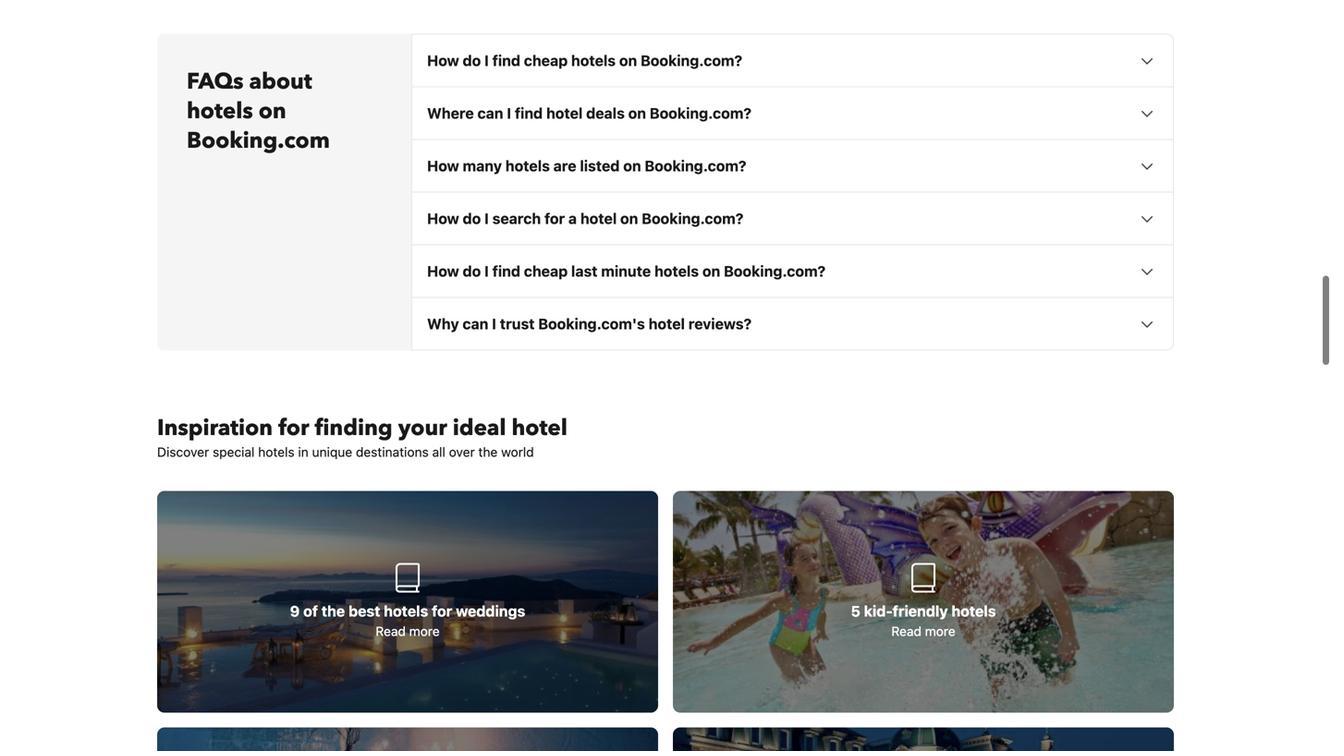 Task type: describe. For each thing, give the bounding box(es) containing it.
on inside dropdown button
[[703, 263, 720, 280]]

finding
[[315, 413, 393, 444]]

find for last
[[492, 263, 521, 280]]

how do i search for a hotel on booking.com? button
[[412, 193, 1173, 245]]

on up how do i find cheap last minute hotels on booking.com?
[[620, 210, 638, 228]]

best
[[349, 603, 380, 621]]

all
[[432, 445, 446, 460]]

over
[[449, 445, 475, 460]]

read inside 9 of the best hotels for weddings read more
[[376, 624, 406, 639]]

inspiration for finding your ideal hotel discover special hotels in unique destinations all over the world
[[157, 413, 568, 460]]

cheap for hotels
[[524, 52, 568, 69]]

hotel left reviews?
[[649, 315, 685, 333]]

on right listed
[[623, 157, 641, 175]]

special
[[213, 445, 255, 460]]

about
[[249, 67, 312, 97]]

destinations
[[356, 445, 429, 460]]

faqs
[[187, 67, 244, 97]]

where can i find hotel deals on booking.com?
[[427, 105, 752, 122]]

your
[[398, 413, 447, 444]]

i for why can i trust booking.com's hotel reviews?
[[492, 315, 496, 333]]

hotels inside inspiration for finding your ideal hotel discover special hotels in unique destinations all over the world
[[258, 445, 295, 460]]

inspiration
[[157, 413, 273, 444]]

discover
[[157, 445, 209, 460]]

why
[[427, 315, 459, 333]]

hotel right a
[[581, 210, 617, 228]]

ideal
[[453, 413, 506, 444]]

booking.com? inside "how do i find cheap hotels on booking.com?" dropdown button
[[641, 52, 743, 69]]

booking.com? inside how do i search for a hotel on booking.com? dropdown button
[[642, 210, 744, 228]]

9 of the best hotels for weddings image
[[157, 492, 658, 713]]

why can i trust booking.com's hotel reviews? button
[[412, 298, 1173, 350]]

accordion control element
[[411, 34, 1174, 351]]

friendly
[[893, 603, 948, 621]]

where can i find hotel deals on booking.com? button
[[412, 87, 1173, 139]]

5 kid-friendly hotels read more
[[851, 603, 996, 639]]

reviews?
[[689, 315, 752, 333]]

deals
[[586, 105, 625, 122]]

find for hotels
[[492, 52, 521, 69]]

how do i find cheap last minute hotels on booking.com? button
[[412, 246, 1173, 297]]

on up 'deals'
[[619, 52, 637, 69]]

faqs about hotels on booking.com
[[187, 67, 330, 156]]

for inside 9 of the best hotels for weddings read more
[[432, 603, 452, 621]]

on right 'deals'
[[628, 105, 646, 122]]

a
[[569, 210, 577, 228]]

kid-
[[864, 603, 893, 621]]

how for how do i search for a hotel on booking.com?
[[427, 210, 459, 228]]

can for why
[[463, 315, 489, 333]]

booking.com's
[[538, 315, 645, 333]]



Task type: locate. For each thing, give the bounding box(es) containing it.
3 how from the top
[[427, 210, 459, 228]]

1 horizontal spatial the
[[478, 445, 498, 460]]

cheap
[[524, 52, 568, 69], [524, 263, 568, 280]]

how many hotels are listed on booking.com?
[[427, 157, 747, 175]]

can right where on the top left
[[478, 105, 503, 122]]

9
[[290, 603, 300, 621]]

2 vertical spatial do
[[463, 263, 481, 280]]

i
[[485, 52, 489, 69], [507, 105, 511, 122], [485, 210, 489, 228], [485, 263, 489, 280], [492, 315, 496, 333]]

search
[[492, 210, 541, 228]]

booking.com?
[[641, 52, 743, 69], [650, 105, 752, 122], [645, 157, 747, 175], [642, 210, 744, 228], [724, 263, 826, 280]]

hotels
[[571, 52, 616, 69], [187, 96, 253, 127], [506, 157, 550, 175], [655, 263, 699, 280], [258, 445, 295, 460], [384, 603, 428, 621], [952, 603, 996, 621]]

2 read from the left
[[892, 624, 922, 639]]

2 cheap from the top
[[524, 263, 568, 280]]

booking.com? inside "how many hotels are listed on booking.com?" dropdown button
[[645, 157, 747, 175]]

hotels inside the faqs about hotels on booking.com
[[187, 96, 253, 127]]

do for how do i find cheap last minute hotels on booking.com?
[[463, 263, 481, 280]]

0 vertical spatial cheap
[[524, 52, 568, 69]]

for
[[545, 210, 565, 228], [278, 413, 309, 444], [432, 603, 452, 621]]

1 vertical spatial the
[[322, 603, 345, 621]]

the inside 9 of the best hotels for weddings read more
[[322, 603, 345, 621]]

0 vertical spatial do
[[463, 52, 481, 69]]

unique
[[312, 445, 352, 460]]

read down the friendly
[[892, 624, 922, 639]]

0 vertical spatial find
[[492, 52, 521, 69]]

do for how do i search for a hotel on booking.com?
[[463, 210, 481, 228]]

how left search
[[427, 210, 459, 228]]

how up where on the top left
[[427, 52, 459, 69]]

more
[[409, 624, 440, 639], [925, 624, 956, 639]]

are
[[554, 157, 577, 175]]

i for where can i find hotel deals on booking.com?
[[507, 105, 511, 122]]

last
[[571, 263, 598, 280]]

booking.com? inside how do i find cheap last minute hotels on booking.com? dropdown button
[[724, 263, 826, 280]]

how do i find cheap hotels on booking.com? button
[[412, 35, 1173, 87]]

booking.com? inside where can i find hotel deals on booking.com? dropdown button
[[650, 105, 752, 122]]

where
[[427, 105, 474, 122]]

more inside 9 of the best hotels for weddings read more
[[409, 624, 440, 639]]

4 how from the top
[[427, 263, 459, 280]]

i inside dropdown button
[[485, 263, 489, 280]]

hotel left 'deals'
[[546, 105, 583, 122]]

hotels inside the 5 kid-friendly hotels read more
[[952, 603, 996, 621]]

cheap for last
[[524, 263, 568, 280]]

how for how do i find cheap hotels on booking.com?
[[427, 52, 459, 69]]

i for how do i search for a hotel on booking.com?
[[485, 210, 489, 228]]

the down ideal
[[478, 445, 498, 460]]

2 more from the left
[[925, 624, 956, 639]]

i for how do i find cheap hotels on booking.com?
[[485, 52, 489, 69]]

read
[[376, 624, 406, 639], [892, 624, 922, 639]]

1 vertical spatial for
[[278, 413, 309, 444]]

for left weddings
[[432, 603, 452, 621]]

how
[[427, 52, 459, 69], [427, 157, 459, 175], [427, 210, 459, 228], [427, 263, 459, 280]]

find
[[492, 52, 521, 69], [515, 105, 543, 122], [492, 263, 521, 280]]

the right of
[[322, 603, 345, 621]]

3 do from the top
[[463, 263, 481, 280]]

hotel inside inspiration for finding your ideal hotel discover special hotels in unique destinations all over the world
[[512, 413, 568, 444]]

hotels inside dropdown button
[[655, 263, 699, 280]]

find for deals
[[515, 105, 543, 122]]

2 do from the top
[[463, 210, 481, 228]]

for up in
[[278, 413, 309, 444]]

how for how many hotels are listed on booking.com?
[[427, 157, 459, 175]]

more inside the 5 kid-friendly hotels read more
[[925, 624, 956, 639]]

1 horizontal spatial more
[[925, 624, 956, 639]]

9 of the best hotels for weddings read more
[[290, 603, 525, 639]]

minute
[[601, 263, 651, 280]]

hotel up world
[[512, 413, 568, 444]]

how for how do i find cheap last minute hotels on booking.com?
[[427, 263, 459, 280]]

1 cheap from the top
[[524, 52, 568, 69]]

0 vertical spatial can
[[478, 105, 503, 122]]

0 horizontal spatial more
[[409, 624, 440, 639]]

2 horizontal spatial for
[[545, 210, 565, 228]]

0 horizontal spatial read
[[376, 624, 406, 639]]

2 vertical spatial find
[[492, 263, 521, 280]]

the
[[478, 445, 498, 460], [322, 603, 345, 621]]

of
[[303, 603, 318, 621]]

can right why
[[463, 315, 489, 333]]

5 kid-friendly hotels image
[[673, 492, 1174, 713]]

trust
[[500, 315, 535, 333]]

hotels inside 9 of the best hotels for weddings read more
[[384, 603, 428, 621]]

in
[[298, 445, 309, 460]]

for inside inspiration for finding your ideal hotel discover special hotels in unique destinations all over the world
[[278, 413, 309, 444]]

1 vertical spatial can
[[463, 315, 489, 333]]

on inside the faqs about hotels on booking.com
[[259, 96, 286, 127]]

how inside dropdown button
[[427, 263, 459, 280]]

for inside dropdown button
[[545, 210, 565, 228]]

cheap inside dropdown button
[[524, 52, 568, 69]]

1 horizontal spatial for
[[432, 603, 452, 621]]

why can i trust booking.com's hotel reviews?
[[427, 315, 752, 333]]

read down best
[[376, 624, 406, 639]]

read inside the 5 kid-friendly hotels read more
[[892, 624, 922, 639]]

how up why
[[427, 263, 459, 280]]

on
[[619, 52, 637, 69], [259, 96, 286, 127], [628, 105, 646, 122], [623, 157, 641, 175], [620, 210, 638, 228], [703, 263, 720, 280]]

do inside dropdown button
[[463, 263, 481, 280]]

how do i find cheap last minute hotels on booking.com?
[[427, 263, 826, 280]]

do for how do i find cheap hotels on booking.com?
[[463, 52, 481, 69]]

on up reviews?
[[703, 263, 720, 280]]

listed
[[580, 157, 620, 175]]

1 vertical spatial cheap
[[524, 263, 568, 280]]

0 vertical spatial for
[[545, 210, 565, 228]]

booking.com
[[187, 126, 330, 156]]

for left a
[[545, 210, 565, 228]]

how left many in the left top of the page
[[427, 157, 459, 175]]

1 vertical spatial find
[[515, 105, 543, 122]]

1 read from the left
[[376, 624, 406, 639]]

0 vertical spatial the
[[478, 445, 498, 460]]

0 horizontal spatial the
[[322, 603, 345, 621]]

many
[[463, 157, 502, 175]]

hotel
[[546, 105, 583, 122], [581, 210, 617, 228], [649, 315, 685, 333], [512, 413, 568, 444]]

find inside dropdown button
[[492, 263, 521, 280]]

do
[[463, 52, 481, 69], [463, 210, 481, 228], [463, 263, 481, 280]]

5
[[851, 603, 861, 621]]

how do i find cheap hotels on booking.com?
[[427, 52, 743, 69]]

1 do from the top
[[463, 52, 481, 69]]

1 how from the top
[[427, 52, 459, 69]]

can
[[478, 105, 503, 122], [463, 315, 489, 333]]

cheap left last
[[524, 263, 568, 280]]

1 vertical spatial do
[[463, 210, 481, 228]]

world
[[501, 445, 534, 460]]

i for how do i find cheap last minute hotels on booking.com?
[[485, 263, 489, 280]]

weddings
[[456, 603, 525, 621]]

cheap up where can i find hotel deals on booking.com?
[[524, 52, 568, 69]]

0 horizontal spatial for
[[278, 413, 309, 444]]

on right faqs
[[259, 96, 286, 127]]

how do i search for a hotel on booking.com?
[[427, 210, 744, 228]]

2 how from the top
[[427, 157, 459, 175]]

how many hotels are listed on booking.com? button
[[412, 140, 1173, 192]]

can for where
[[478, 105, 503, 122]]

1 more from the left
[[409, 624, 440, 639]]

the inside inspiration for finding your ideal hotel discover special hotels in unique destinations all over the world
[[478, 445, 498, 460]]

cheap inside dropdown button
[[524, 263, 568, 280]]

1 horizontal spatial read
[[892, 624, 922, 639]]

2 vertical spatial for
[[432, 603, 452, 621]]



Task type: vqa. For each thing, say whether or not it's contained in the screenshot.
rightmost more
yes



